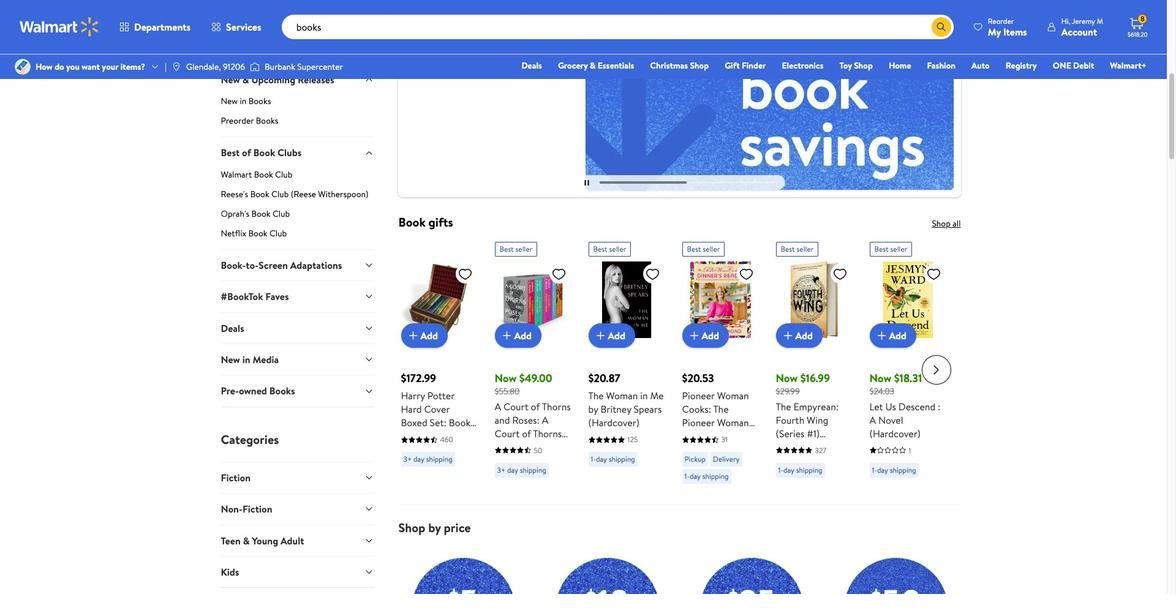 Task type: locate. For each thing, give the bounding box(es) containing it.
one debit link
[[1048, 59, 1100, 72]]

by inside the $20.87 the woman in me by britney spears (hardcover)
[[589, 403, 599, 416]]

1 best seller from the left
[[500, 244, 533, 255]]

walmart+
[[1111, 59, 1147, 72]]

seller up let us descend : a novel (hardcover) image
[[891, 244, 908, 255]]

new for new in books
[[221, 95, 238, 108]]

2 seller from the left
[[609, 244, 627, 255]]

4 product group from the left
[[682, 237, 759, 500]]

1 horizontal spatial  image
[[250, 61, 260, 73]]

fiction
[[221, 471, 251, 485], [243, 503, 272, 516]]

a left novel
[[870, 414, 876, 427]]

(hardcover) inside $20.53 pioneer woman cooks: the pioneer woman cooks--dinner's ready! (hardcover)
[[682, 457, 734, 470]]

pioneer up ready!
[[682, 416, 715, 430]]

court
[[504, 400, 529, 414], [495, 427, 520, 441]]

empyrean:
[[794, 400, 839, 414]]

1 add to cart image from the left
[[500, 329, 514, 343]]

0 vertical spatial deals
[[522, 59, 542, 72]]

shop all link
[[932, 218, 961, 230]]

1 now from the left
[[495, 371, 517, 386]]

home
[[889, 59, 912, 72]]

add up $172.99
[[421, 329, 438, 343]]

1 vertical spatial thorns
[[533, 427, 562, 441]]

add to cart image up the "$20.53"
[[687, 329, 702, 343]]

& for teen
[[243, 534, 250, 548]]

2 vertical spatial of
[[522, 427, 531, 441]]

books)
[[522, 468, 551, 481]]

harry potter hard cover boxed set: books #1-7 image
[[401, 262, 478, 339]]

club inside 'link'
[[275, 168, 293, 181]]

now left the $18.31
[[870, 371, 892, 386]]

1 add button from the left
[[401, 324, 448, 348]]

best up shop best sellers
[[221, 19, 240, 33]]

books
[[249, 95, 271, 108], [256, 115, 279, 127], [269, 384, 295, 398], [449, 416, 475, 430]]

books up 460
[[449, 416, 475, 430]]

club
[[275, 168, 293, 181], [272, 188, 289, 200], [273, 208, 290, 220], [270, 227, 287, 240]]

book for oprah's
[[252, 208, 271, 220]]

new & upcoming releases button
[[221, 64, 374, 95]]

shop left all
[[932, 218, 951, 230]]

thorns up 50
[[533, 427, 562, 441]]

add button up "$16.99" at the bottom right of the page
[[776, 324, 823, 348]]

1-day shipping down the 1
[[872, 465, 917, 476]]

book-to-screen adaptations button
[[221, 249, 374, 281]]

0 horizontal spatial deals
[[221, 322, 244, 335]]

shop now link
[[413, 44, 469, 64]]

add button up the $18.31
[[870, 324, 917, 348]]

add to cart image up '$24.03' at bottom
[[875, 329, 890, 343]]

deals inside "link"
[[522, 59, 542, 72]]

me
[[651, 389, 664, 403]]

0 horizontal spatial by
[[429, 520, 441, 536]]

6 add from the left
[[890, 329, 907, 343]]

oprah's book club
[[221, 208, 290, 220]]

add up $20.87
[[608, 329, 626, 343]]

departments button
[[109, 12, 201, 42]]

5 seller from the left
[[891, 244, 908, 255]]

1 horizontal spatial add to cart image
[[875, 329, 890, 343]]

by left price
[[429, 520, 441, 536]]

book for walmart
[[254, 168, 273, 181]]

shop for shop best sellers
[[221, 42, 240, 54]]

pioneer down the "$20.53"
[[682, 389, 715, 403]]

books right owned
[[269, 384, 295, 398]]

2 horizontal spatial a
[[870, 414, 876, 427]]

2 pioneer from the top
[[682, 416, 715, 430]]

0 vertical spatial &
[[590, 59, 596, 72]]

 image for how do you want your items?
[[15, 59, 31, 75]]

(hardcover) up the 125
[[589, 416, 640, 430]]

book-
[[221, 259, 246, 272]]

reorder my items
[[988, 16, 1028, 38]]

1 vertical spatial court
[[495, 427, 520, 441]]

$618.20
[[1128, 30, 1148, 39]]

3 add from the left
[[608, 329, 626, 343]]

in left the 'media'
[[243, 353, 250, 366]]

of inside dropdown button
[[242, 146, 251, 160]]

1 vertical spatial and
[[495, 441, 510, 454]]

non-fiction
[[221, 503, 272, 516]]

1 vertical spatial new
[[221, 95, 238, 108]]

(5
[[511, 468, 520, 481]]

glendale,
[[186, 61, 221, 73]]

shop for shop all
[[932, 218, 951, 230]]

0 horizontal spatial 3+ day shipping
[[404, 454, 453, 465]]

new up pre-
[[221, 353, 240, 366]]

1
[[909, 446, 912, 456]]

4 add from the left
[[702, 329, 720, 343]]

2 add to cart image from the left
[[875, 329, 890, 343]]

3+ for harry
[[404, 454, 412, 465]]

club down oprah's book club link
[[270, 227, 287, 240]]

and left roses:
[[495, 414, 510, 427]]

2 add button from the left
[[495, 324, 542, 348]]

now for now $16.99
[[776, 371, 798, 386]]

add button up $49.00
[[495, 324, 542, 348]]

deals down #booktok
[[221, 322, 244, 335]]

club inside "link"
[[272, 188, 289, 200]]

seller for $16.99
[[797, 244, 814, 255]]

2 vertical spatial new
[[221, 353, 240, 366]]

wing
[[807, 414, 829, 427]]

reorder
[[988, 16, 1014, 26]]

boxed
[[401, 416, 428, 430]]

add to cart image up $20.87
[[594, 329, 608, 343]]

shop up 91206
[[221, 42, 240, 54]]

2 now from the left
[[776, 371, 798, 386]]

0 vertical spatial by
[[589, 403, 599, 416]]

add for harry
[[421, 329, 438, 343]]

3+ for $49.00
[[497, 465, 506, 476]]

1 vertical spatial fiction
[[243, 503, 272, 516]]

shop left price
[[399, 520, 426, 536]]

3 product group from the left
[[589, 237, 665, 500]]

#booktok faves button
[[221, 281, 374, 312]]

1 horizontal spatial 3+
[[497, 465, 506, 476]]

shop by price
[[399, 520, 471, 536]]

2 horizontal spatial the
[[776, 400, 792, 414]]

shipping for the
[[609, 454, 635, 465]]

in inside new in books link
[[240, 95, 247, 108]]

1 horizontal spatial by
[[589, 403, 599, 416]]

(hardcover) up the 1
[[870, 427, 921, 441]]

4 best seller from the left
[[781, 244, 814, 255]]

0 horizontal spatial  image
[[15, 59, 31, 75]]

3+
[[404, 454, 412, 465], [497, 465, 506, 476]]

gift finder
[[725, 59, 766, 72]]

 image
[[15, 59, 31, 75], [250, 61, 260, 73]]

6 product group from the left
[[870, 237, 947, 500]]

books inside dropdown button
[[269, 384, 295, 398]]

sellers up "burbank"
[[260, 42, 285, 54]]

cover
[[424, 403, 450, 416]]

court up paperback
[[495, 427, 520, 441]]

the down $20.87
[[589, 389, 604, 403]]

day up (paperback)
[[507, 465, 518, 476]]

add button up the "$20.53"
[[682, 324, 729, 348]]

2 horizontal spatial now
[[870, 371, 892, 386]]

best
[[221, 19, 240, 33], [242, 42, 258, 54], [221, 146, 240, 160], [500, 244, 514, 255], [594, 244, 608, 255], [687, 244, 701, 255], [781, 244, 795, 255], [875, 244, 889, 255]]

shop left now
[[423, 48, 442, 60]]

4 add to cart image from the left
[[781, 329, 796, 343]]

seller for pioneer
[[703, 244, 720, 255]]

new down 91206
[[221, 73, 240, 86]]

woman right 'cooks:'
[[717, 389, 749, 403]]

add to cart image
[[500, 329, 514, 343], [594, 329, 608, 343], [687, 329, 702, 343], [781, 329, 796, 343]]

2 add from the left
[[514, 329, 532, 343]]

1-day shipping
[[591, 454, 635, 465], [779, 465, 823, 476], [872, 465, 917, 476], [685, 472, 729, 482]]

0 vertical spatial in
[[240, 95, 247, 108]]

(hardcover) inside the $20.87 the woman in me by britney spears (hardcover)
[[589, 416, 640, 430]]

new up preorder
[[221, 95, 238, 108]]

by left britney
[[589, 403, 599, 416]]

grocery
[[558, 59, 588, 72]]

book inside dropdown button
[[254, 146, 275, 160]]

my
[[988, 25, 1001, 38]]

your
[[102, 61, 118, 73]]

0 vertical spatial new
[[221, 73, 240, 86]]

best seller up 'the empyrean: fourth wing (series #1) (hardcover)' 'image'
[[781, 244, 814, 255]]

walmart+ link
[[1105, 59, 1153, 72]]

toy
[[840, 59, 852, 72]]

1 new from the top
[[221, 73, 240, 86]]

5 add button from the left
[[776, 324, 823, 348]]

5 product group from the left
[[776, 237, 853, 500]]

add for the
[[608, 329, 626, 343]]

1 horizontal spatial the
[[714, 403, 729, 416]]

& for new
[[243, 73, 249, 86]]

best up 'the empyrean: fourth wing (series #1) (hardcover)' 'image'
[[781, 244, 795, 255]]

let us descend : a novel (hardcover) image
[[870, 262, 947, 339]]

in inside new in media dropdown button
[[243, 353, 250, 366]]

$172.99
[[401, 371, 436, 386]]

3+ day shipping up (paperback)
[[497, 465, 546, 476]]

in up preorder
[[240, 95, 247, 108]]

witherspoon)
[[318, 188, 369, 200]]

now left "$16.99" at the bottom right of the page
[[776, 371, 798, 386]]

day for $16.99
[[784, 465, 795, 476]]

electronics link
[[777, 59, 829, 72]]

the inside the $20.87 the woman in me by britney spears (hardcover)
[[589, 389, 604, 403]]

3+ day shipping
[[404, 454, 453, 465], [497, 465, 546, 476]]

3 now from the left
[[870, 371, 892, 386]]

next slide for product carousel list image
[[922, 355, 951, 385]]

0 horizontal spatial 3+
[[404, 454, 412, 465]]

book inside 'link'
[[254, 168, 273, 181]]

1 vertical spatial deals
[[221, 322, 244, 335]]

best seller up the a court of thorns and roses: a court of thorns and roses paperback box set (5 books) (paperback) image
[[500, 244, 533, 255]]

sellers up shop best sellers
[[242, 19, 270, 33]]

3 add button from the left
[[589, 324, 636, 348]]

2 add to cart image from the left
[[594, 329, 608, 343]]

best seller
[[500, 244, 533, 255], [594, 244, 627, 255], [687, 244, 720, 255], [781, 244, 814, 255], [875, 244, 908, 255]]

club down reese's book club (reese witherspoon) "link"
[[273, 208, 290, 220]]

&
[[590, 59, 596, 72], [243, 73, 249, 86], [243, 534, 250, 548]]

5 add from the left
[[796, 329, 813, 343]]

add to favorites list, let us descend : a novel (hardcover) image
[[927, 267, 942, 282]]

best up walmart
[[221, 146, 240, 160]]

3 seller from the left
[[703, 244, 720, 255]]

best seller up pioneer woman cooks: the pioneer woman cooks--dinner's ready! (hardcover) image
[[687, 244, 720, 255]]

0 horizontal spatial the
[[589, 389, 604, 403]]

(paperback)
[[495, 481, 546, 495]]

2 vertical spatial in
[[641, 389, 648, 403]]

|
[[165, 61, 167, 73]]

1 horizontal spatial deals
[[522, 59, 542, 72]]

2 product group from the left
[[495, 237, 571, 500]]

best seller up let us descend : a novel (hardcover) image
[[875, 244, 908, 255]]

add button for $49.00
[[495, 324, 542, 348]]

fiction up non-
[[221, 471, 251, 485]]

0 vertical spatial sellers
[[242, 19, 270, 33]]

add to cart image for pioneer
[[687, 329, 702, 343]]

 image
[[172, 62, 181, 72]]

add to favorites list, the empyrean: fourth wing (series #1) (hardcover) image
[[833, 267, 848, 282]]

3+ day shipping down 7
[[404, 454, 453, 465]]

shop inside "link"
[[423, 48, 442, 60]]

add to favorites list, a court of thorns and roses: a court of thorns and roses paperback box set (5 books) (paperback) image
[[552, 267, 567, 282]]

add button up $20.87
[[589, 324, 636, 348]]

1 vertical spatial sellers
[[260, 42, 285, 54]]

1 product group from the left
[[401, 237, 478, 500]]

day for the
[[596, 454, 607, 465]]

1 horizontal spatial now
[[776, 371, 798, 386]]

seller
[[516, 244, 533, 255], [609, 244, 627, 255], [703, 244, 720, 255], [797, 244, 814, 255], [891, 244, 908, 255]]

0 horizontal spatial now
[[495, 371, 517, 386]]

$16.99
[[801, 371, 830, 386]]

now $16.99 $29.99 the empyrean: fourth wing (series #1) (hardcover)
[[776, 371, 839, 454]]

oprah's book club link
[[221, 208, 374, 225]]

1 seller from the left
[[516, 244, 533, 255]]

day down pickup
[[690, 472, 701, 482]]

of up paperback
[[522, 427, 531, 441]]

day down britney
[[596, 454, 607, 465]]

1 horizontal spatial 3+ day shipping
[[497, 465, 546, 476]]

3 new from the top
[[221, 353, 240, 366]]

adaptations
[[290, 259, 342, 272]]

of down $49.00
[[531, 400, 540, 414]]

:
[[938, 400, 941, 414]]

1 vertical spatial &
[[243, 73, 249, 86]]

seller for the
[[609, 244, 627, 255]]

1 add to cart image from the left
[[406, 329, 421, 343]]

4 seller from the left
[[797, 244, 814, 255]]

seller up pioneer woman cooks: the pioneer woman cooks--dinner's ready! (hardcover) image
[[703, 244, 720, 255]]

do
[[55, 61, 64, 73]]

now inside now $49.00 $55.80 a court of thorns and roses: a court of thorns and roses paperback box set (5 books) (paperback)
[[495, 371, 517, 386]]

add button for $16.99
[[776, 324, 823, 348]]

deals left grocery
[[522, 59, 542, 72]]

club for reese's book club (reese witherspoon)
[[272, 188, 289, 200]]

seller up the a court of thorns and roses: a court of thorns and roses paperback box set (5 books) (paperback) image
[[516, 244, 533, 255]]

product group containing $172.99
[[401, 237, 478, 500]]

grocery & essentials link
[[553, 59, 640, 72]]

1 vertical spatial pioneer
[[682, 416, 715, 430]]

best seller for $49.00
[[500, 244, 533, 255]]

#booktok
[[221, 290, 263, 303]]

book inside "link"
[[250, 188, 269, 200]]

now inside now $16.99 $29.99 the empyrean: fourth wing (series #1) (hardcover)
[[776, 371, 798, 386]]

add up the $18.31
[[890, 329, 907, 343]]

product group
[[401, 237, 478, 500], [495, 237, 571, 500], [589, 237, 665, 500], [682, 237, 759, 500], [776, 237, 853, 500], [870, 237, 947, 500]]

fiction button
[[221, 462, 374, 493]]

1 add from the left
[[421, 329, 438, 343]]

add up "$16.99" at the bottom right of the page
[[796, 329, 813, 343]]

1-day shipping down 327
[[779, 465, 823, 476]]

hi,
[[1062, 16, 1071, 26]]

britney
[[601, 403, 632, 416]]

(hardcover) down -
[[682, 457, 734, 470]]

0 vertical spatial pioneer
[[682, 389, 715, 403]]

add to cart image for the harry potter hard cover boxed set: books #1-7 image
[[406, 329, 421, 343]]

(hardcover) down fourth
[[776, 441, 827, 454]]

3+ down #1-
[[404, 454, 412, 465]]

$172.99 harry potter hard cover boxed set: books #1-7
[[401, 371, 475, 443]]

club left (reese at the top of the page
[[272, 188, 289, 200]]

the down $29.99
[[776, 400, 792, 414]]

2 best seller from the left
[[594, 244, 627, 255]]

best inside dropdown button
[[221, 146, 240, 160]]

carousel controls navigation
[[575, 176, 785, 190]]

in for media
[[243, 353, 250, 366]]

add to cart image
[[406, 329, 421, 343], [875, 329, 890, 343]]

product group containing now $49.00
[[495, 237, 571, 500]]

book up walmart book club
[[254, 146, 275, 160]]

2 vertical spatial &
[[243, 534, 250, 548]]

3 best seller from the left
[[687, 244, 720, 255]]

in for books
[[240, 95, 247, 108]]

1 vertical spatial in
[[243, 353, 250, 366]]

shipping down 460
[[426, 454, 453, 465]]

1 vertical spatial by
[[429, 520, 441, 536]]

a right roses:
[[542, 414, 549, 427]]

book down best of book clubs at top
[[254, 168, 273, 181]]

0 horizontal spatial a
[[495, 400, 501, 414]]

 image down shop best sellers
[[250, 61, 260, 73]]

woman inside the $20.87 the woman in me by britney spears (hardcover)
[[606, 389, 638, 403]]

0 horizontal spatial add to cart image
[[406, 329, 421, 343]]

1-
[[591, 454, 596, 465], [779, 465, 784, 476], [872, 465, 878, 476], [685, 472, 690, 482]]

list
[[391, 536, 969, 594]]

4 add button from the left
[[682, 324, 729, 348]]

3 add to cart image from the left
[[687, 329, 702, 343]]

8
[[1141, 14, 1145, 24]]

one debit
[[1053, 59, 1095, 72]]

2 new from the top
[[221, 95, 238, 108]]

shipping down the 125
[[609, 454, 635, 465]]

add up $49.00
[[514, 329, 532, 343]]

a down $55.80
[[495, 400, 501, 414]]

shipping down 327
[[797, 465, 823, 476]]

the woman in me by britney spears (hardcover) image
[[589, 262, 665, 339]]

shipping down the 1
[[890, 465, 917, 476]]

electronics
[[782, 59, 824, 72]]

book down walmart book club
[[250, 188, 269, 200]]

0 vertical spatial of
[[242, 146, 251, 160]]

fashion
[[928, 59, 956, 72]]

thorns right roses:
[[542, 400, 571, 414]]

day down 7
[[414, 454, 425, 465]]

now left $49.00
[[495, 371, 517, 386]]

pre-
[[221, 384, 239, 398]]

woman
[[606, 389, 638, 403], [717, 389, 749, 403], [717, 416, 749, 430]]

$49.00
[[519, 371, 553, 386]]

add button up $172.99
[[401, 324, 448, 348]]

0 vertical spatial and
[[495, 414, 510, 427]]

adult
[[281, 534, 304, 548]]

book down oprah's book club
[[248, 227, 268, 240]]

best seller up the woman in me by britney spears (hardcover) "image"
[[594, 244, 627, 255]]

add button for the
[[589, 324, 636, 348]]

woman down $20.87
[[606, 389, 638, 403]]

day down (series
[[784, 465, 795, 476]]

and left roses
[[495, 441, 510, 454]]

(hardcover) inside now $18.31 $24.03 let us descend : a novel (hardcover)
[[870, 427, 921, 441]]

dinner's
[[716, 430, 751, 443]]



Task type: describe. For each thing, give the bounding box(es) containing it.
pickup
[[685, 454, 706, 465]]

jeremy
[[1072, 16, 1096, 26]]

clubs
[[278, 146, 302, 160]]

categories
[[221, 431, 279, 448]]

club for oprah's book club
[[273, 208, 290, 220]]

registry
[[1006, 59, 1037, 72]]

1 pioneer from the top
[[682, 389, 715, 403]]

hi, jeremy m account
[[1062, 16, 1104, 38]]

the inside $20.53 pioneer woman cooks: the pioneer woman cooks--dinner's ready! (hardcover)
[[714, 403, 729, 416]]

a court of thorns and roses: a court of thorns and roses paperback box set (5 books) (paperback) image
[[495, 262, 571, 339]]

debit
[[1074, 59, 1095, 72]]

roses
[[512, 441, 537, 454]]

(reese
[[291, 188, 316, 200]]

grocery & essentials
[[558, 59, 635, 72]]

add to favorites list, pioneer woman cooks: the pioneer woman cooks--dinner's ready! (hardcover) image
[[739, 267, 754, 282]]

6 add button from the left
[[870, 324, 917, 348]]

releases
[[298, 73, 334, 86]]

descend
[[899, 400, 936, 414]]

1-day shipping down the 125
[[591, 454, 635, 465]]

Search search field
[[282, 15, 954, 39]]

460
[[440, 435, 453, 445]]

walmart
[[221, 168, 252, 181]]

add to favorites list, harry potter hard cover boxed set: books #1-7 image
[[458, 267, 473, 282]]

day for $49.00
[[507, 465, 518, 476]]

best up the a court of thorns and roses: a court of thorns and roses paperback box set (5 books) (paperback) image
[[500, 244, 514, 255]]

now inside now $18.31 $24.03 let us descend : a novel (hardcover)
[[870, 371, 892, 386]]

gift
[[725, 59, 740, 72]]

best seller for pioneer
[[687, 244, 720, 255]]

price
[[444, 520, 471, 536]]

items
[[1004, 25, 1028, 38]]

3+ day shipping for $49.00
[[497, 465, 546, 476]]

hard
[[401, 403, 422, 416]]

departments
[[134, 20, 191, 34]]

125
[[628, 435, 638, 445]]

screen
[[259, 259, 288, 272]]

50
[[534, 446, 543, 456]]

5 best seller from the left
[[875, 244, 908, 255]]

walmart book club link
[[221, 168, 374, 186]]

netflix book club link
[[221, 227, 374, 249]]

add to cart image for $16.99
[[781, 329, 796, 343]]

let
[[870, 400, 884, 414]]

book for reese's
[[250, 188, 269, 200]]

shipping down the delivery
[[703, 472, 729, 482]]

$24.03
[[870, 386, 895, 398]]

harry
[[401, 389, 425, 403]]

want
[[82, 61, 100, 73]]

shop for shop by price
[[399, 520, 426, 536]]

best inside dropdown button
[[221, 19, 240, 33]]

toy shop link
[[834, 59, 879, 72]]

$20.53
[[682, 371, 714, 386]]

3+ day shipping for harry
[[404, 454, 453, 465]]

best up pioneer woman cooks: the pioneer woman cooks--dinner's ready! (hardcover) image
[[687, 244, 701, 255]]

pioneer woman cooks: the pioneer woman cooks--dinner's ready! (hardcover) image
[[682, 262, 759, 339]]

$20.87 the woman in me by britney spears (hardcover)
[[589, 371, 664, 430]]

pause image
[[585, 180, 589, 186]]

shop best sellers link
[[221, 42, 374, 64]]

you
[[66, 61, 80, 73]]

books up preorder books
[[249, 95, 271, 108]]

book left gifts
[[399, 214, 426, 231]]

club for walmart book club
[[275, 168, 293, 181]]

add button for harry
[[401, 324, 448, 348]]

shop for shop now
[[423, 48, 442, 60]]

Walmart Site-Wide search field
[[282, 15, 954, 39]]

pre-owned books
[[221, 384, 295, 398]]

christmas shop link
[[645, 59, 715, 72]]

(series
[[776, 427, 805, 441]]

woman for $20.53
[[717, 389, 749, 403]]

$20.53 pioneer woman cooks: the pioneer woman cooks--dinner's ready! (hardcover)
[[682, 371, 751, 470]]

how
[[36, 61, 53, 73]]

roses:
[[512, 414, 540, 427]]

#1)
[[807, 427, 820, 441]]

add for $16.99
[[796, 329, 813, 343]]

now $18.31 $24.03 let us descend : a novel (hardcover)
[[870, 371, 941, 441]]

cooks-
[[682, 430, 713, 443]]

add to cart image for let us descend : a novel (hardcover) image
[[875, 329, 890, 343]]

add button for pioneer
[[682, 324, 729, 348]]

0 vertical spatial fiction
[[221, 471, 251, 485]]

club for netflix book club
[[270, 227, 287, 240]]

shop now
[[423, 48, 459, 60]]

shipping for $16.99
[[797, 465, 823, 476]]

1-day shipping down pickup
[[685, 472, 729, 482]]

oprah's
[[221, 208, 250, 220]]

1 horizontal spatial a
[[542, 414, 549, 427]]

owned
[[239, 384, 267, 398]]

netflix
[[221, 227, 246, 240]]

add to cart image for $49.00
[[500, 329, 514, 343]]

services
[[226, 20, 261, 34]]

now for now $49.00
[[495, 371, 517, 386]]

media
[[253, 353, 279, 366]]

product group containing now $16.99
[[776, 237, 853, 500]]

new for new in media
[[221, 353, 240, 366]]

all
[[953, 218, 961, 230]]

books down new in books
[[256, 115, 279, 127]]

preorder books link
[[221, 115, 374, 137]]

faves
[[266, 290, 289, 303]]

& for grocery
[[590, 59, 596, 72]]

product group containing $20.53
[[682, 237, 759, 500]]

items?
[[121, 61, 145, 73]]

$18.31
[[895, 371, 923, 386]]

account
[[1062, 25, 1098, 38]]

$29.99
[[776, 386, 800, 398]]

shop right toy
[[854, 59, 873, 72]]

supercenter
[[297, 61, 343, 73]]

teen
[[221, 534, 241, 548]]

finder
[[742, 59, 766, 72]]

day down novel
[[878, 465, 889, 476]]

reese's book club (reese witherspoon) link
[[221, 188, 374, 205]]

delivery
[[713, 454, 740, 465]]

add to cart image for the
[[594, 329, 608, 343]]

book-to-screen adaptations
[[221, 259, 342, 272]]

a inside now $18.31 $24.03 let us descend : a novel (hardcover)
[[870, 414, 876, 427]]

new for new & upcoming releases
[[221, 73, 240, 86]]

kids
[[221, 566, 239, 579]]

(hardcover) inside now $16.99 $29.99 the empyrean: fourth wing (series #1) (hardcover)
[[776, 441, 827, 454]]

the inside now $16.99 $29.99 the empyrean: fourth wing (series #1) (hardcover)
[[776, 400, 792, 414]]

woman for $20.87
[[606, 389, 638, 403]]

best seller for the
[[594, 244, 627, 255]]

now
[[444, 48, 459, 60]]

reese's
[[221, 188, 248, 200]]

91206
[[223, 61, 245, 73]]

best seller for $16.99
[[781, 244, 814, 255]]

day for harry
[[414, 454, 425, 465]]

search icon image
[[937, 22, 947, 32]]

shop right the christmas
[[690, 59, 709, 72]]

fashion link
[[922, 59, 962, 72]]

cooks:
[[682, 403, 712, 416]]

0 vertical spatial thorns
[[542, 400, 571, 414]]

books inside $172.99 harry potter hard cover boxed set: books #1-7
[[449, 416, 475, 430]]

shipping for harry
[[426, 454, 453, 465]]

in inside the $20.87 the woman in me by britney spears (hardcover)
[[641, 389, 648, 403]]

add to favorites list, the woman in me by britney spears (hardcover) image
[[646, 267, 660, 282]]

1 vertical spatial of
[[531, 400, 540, 414]]

box
[[541, 454, 558, 468]]

best up let us descend : a novel (hardcover) image
[[875, 244, 889, 255]]

burbank supercenter
[[265, 61, 343, 73]]

best sellers button
[[221, 10, 374, 42]]

add for pioneer
[[702, 329, 720, 343]]

7
[[414, 430, 419, 443]]

product group containing now $18.31
[[870, 237, 947, 500]]

woman up 31 on the right of the page
[[717, 416, 749, 430]]

gifts
[[429, 214, 453, 231]]

new in books
[[221, 95, 271, 108]]

product group containing $20.87
[[589, 237, 665, 500]]

book for netflix
[[248, 227, 268, 240]]

seller for $49.00
[[516, 244, 533, 255]]

new in books link
[[221, 95, 374, 112]]

the empyrean: fourth wing (series #1) (hardcover) image
[[776, 262, 853, 339]]

best sellers
[[221, 19, 270, 33]]

shipping for $49.00
[[520, 465, 546, 476]]

$55.80
[[495, 386, 520, 398]]

2 and from the top
[[495, 441, 510, 454]]

services button
[[201, 12, 272, 42]]

walmart book club
[[221, 168, 293, 181]]

walmart image
[[20, 17, 99, 37]]

0 vertical spatial court
[[504, 400, 529, 414]]

deals inside dropdown button
[[221, 322, 244, 335]]

christmas shop
[[650, 59, 709, 72]]

1 and from the top
[[495, 414, 510, 427]]

shop best sellers
[[221, 42, 285, 54]]

 image for burbank supercenter
[[250, 61, 260, 73]]

sellers inside dropdown button
[[242, 19, 270, 33]]

best up the woman in me by britney spears (hardcover) "image"
[[594, 244, 608, 255]]

add for $49.00
[[514, 329, 532, 343]]

best down "services"
[[242, 42, 258, 54]]

31
[[722, 435, 728, 445]]

burbank
[[265, 61, 295, 73]]

new in media button
[[221, 344, 374, 375]]

registry link
[[1001, 59, 1043, 72]]

teen & young adult
[[221, 534, 304, 548]]

potter
[[428, 389, 455, 403]]

one
[[1053, 59, 1072, 72]]



Task type: vqa. For each thing, say whether or not it's contained in the screenshot.
1st $12.00 from left
no



